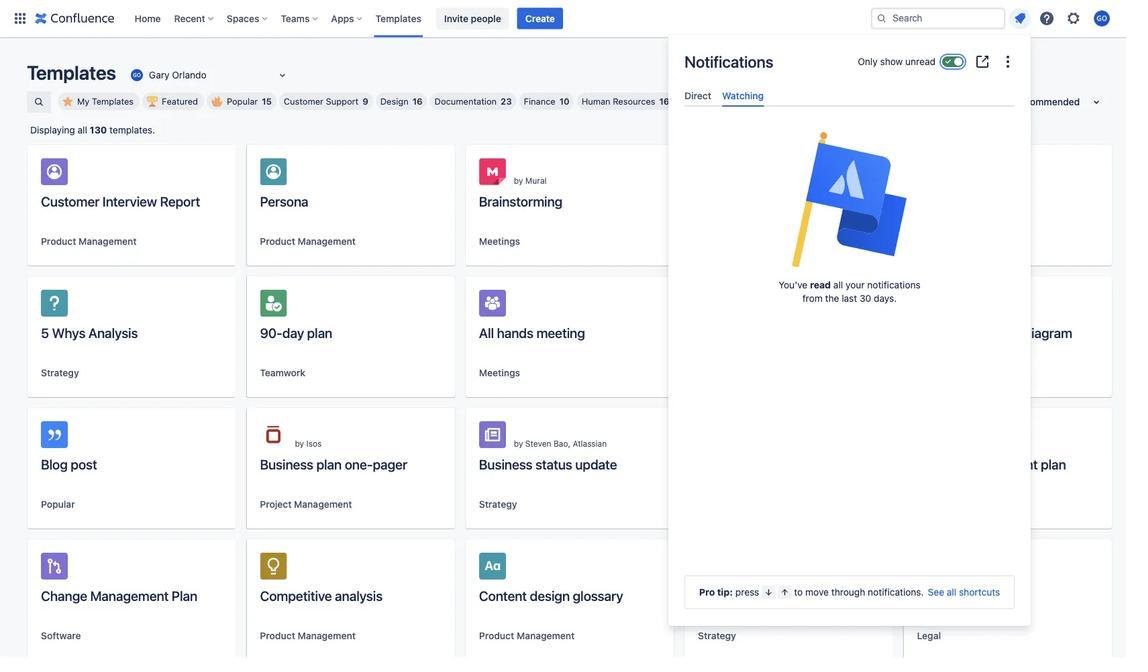 Task type: vqa. For each thing, say whether or not it's contained in the screenshot.


Task type: describe. For each thing, give the bounding box(es) containing it.
use
[[855, 631, 872, 642]]

more image
[[1001, 54, 1017, 70]]

it
[[682, 96, 690, 106]]

you've read
[[779, 280, 831, 291]]

open notifications in a new tab image
[[975, 54, 991, 70]]

project management
[[260, 499, 352, 510]]

orlando
[[172, 70, 207, 81]]

day
[[283, 325, 304, 341]]

report
[[160, 193, 200, 209]]

management for customer interview report
[[79, 236, 137, 247]]

only show unread
[[858, 56, 936, 67]]

customer interview report
[[41, 193, 200, 209]]

isos
[[307, 439, 322, 449]]

project
[[260, 499, 292, 510]]

corporate
[[918, 588, 978, 604]]

post
[[71, 457, 97, 472]]

open search bar image
[[34, 97, 44, 107]]

2 horizontal spatial strategy
[[699, 631, 737, 642]]

by for business plan one-pager
[[295, 439, 304, 449]]

finance 10
[[524, 96, 570, 106]]

search image
[[877, 13, 888, 24]]

aws architecture diagram button
[[904, 277, 1113, 398]]

press
[[736, 587, 760, 598]]

2 vertical spatial strategy button
[[699, 630, 737, 643]]

product management button for competitive analysis
[[260, 630, 356, 643]]

create
[[526, 13, 555, 24]]

legal for legal 8
[[716, 96, 738, 106]]

management for content design glossary
[[517, 631, 575, 642]]

product management button for persona
[[260, 235, 356, 248]]

product management button for content design glossary
[[479, 630, 575, 643]]

legal 8
[[716, 96, 748, 106]]

career
[[918, 457, 958, 472]]

1 horizontal spatial popular
[[227, 96, 258, 106]]

through
[[832, 587, 866, 598]]

strategy for 5
[[41, 368, 79, 379]]

product for customer interview report
[[41, 236, 76, 247]]

whys
[[52, 325, 85, 341]]

notifications dialog
[[669, 35, 1032, 627]]

arrow down image
[[764, 588, 775, 598]]

last
[[842, 293, 858, 304]]

product for content design glossary
[[479, 631, 515, 642]]

see
[[929, 587, 945, 598]]

diagram
[[1024, 325, 1073, 341]]

analysis
[[335, 588, 383, 604]]

invite
[[444, 13, 469, 24]]

product management for competitive analysis
[[260, 631, 356, 642]]

by mike cannon-brookes, atlassian
[[733, 298, 831, 317]]

by mural
[[514, 176, 547, 185]]

architecture
[[950, 325, 1021, 341]]

days.
[[874, 293, 897, 304]]

management for business plan one-pager
[[294, 499, 352, 510]]

career development plan button
[[904, 408, 1113, 529]]

see all shortcuts
[[929, 587, 1001, 598]]

by isos
[[295, 439, 322, 449]]

resources
[[613, 96, 656, 106]]

watching
[[723, 90, 764, 101]]

competitive
[[260, 588, 332, 604]]

teamwork
[[260, 368, 306, 379]]

featured
[[162, 96, 198, 106]]

2 16 from the left
[[660, 96, 670, 106]]

90-day plan
[[260, 325, 333, 341]]

banner containing home
[[0, 0, 1127, 38]]

project management button
[[260, 498, 352, 512]]

brookes,
[[798, 298, 831, 308]]

settings icon image
[[1066, 10, 1083, 27]]

my templates button
[[58, 93, 140, 110]]

open image
[[275, 67, 291, 83]]

30
[[860, 293, 872, 304]]

displaying all 130 templates.
[[30, 125, 155, 136]]

design
[[381, 96, 409, 106]]

software button
[[41, 630, 81, 643]]

recommended
[[1014, 96, 1081, 107]]

teamwork button
[[260, 367, 306, 380]]

pro tip: press
[[700, 587, 760, 598]]

spaces
[[227, 13, 259, 24]]

23
[[501, 96, 512, 106]]

strategy for business
[[479, 499, 517, 510]]

steven
[[526, 439, 552, 449]]

atlassian inside by mike cannon-brookes, atlassian
[[733, 308, 768, 317]]

help icon image
[[1040, 10, 1056, 27]]

business for business plan one-pager
[[260, 457, 314, 472]]

software
[[41, 631, 81, 642]]

career development plan
[[918, 457, 1067, 472]]

blog post
[[41, 457, 97, 472]]

5
[[41, 325, 49, 341]]

business status update
[[479, 457, 617, 472]]

tip:
[[718, 587, 733, 598]]

8
[[742, 96, 748, 106]]

bao,
[[554, 439, 571, 449]]

you've
[[779, 280, 808, 291]]

templates inside "button"
[[92, 96, 134, 106]]

all for displaying
[[78, 125, 87, 136]]

notifications
[[685, 52, 774, 71]]

130
[[90, 125, 107, 136]]

by for business status update
[[514, 439, 523, 449]]

teams
[[281, 13, 310, 24]]

1 16 from the left
[[413, 96, 423, 106]]

appswitcher icon image
[[12, 10, 28, 27]]

strategy button for business
[[479, 498, 517, 512]]

all
[[479, 325, 494, 341]]

teams button
[[277, 8, 323, 29]]

change
[[41, 588, 87, 604]]

only
[[858, 56, 878, 67]]

corporate bylaws
[[918, 588, 1023, 604]]

content strategy
[[699, 588, 799, 604]]

customer for customer support 9
[[284, 96, 324, 106]]

strategy
[[749, 588, 799, 604]]

templates link
[[372, 8, 426, 29]]

content for content strategy
[[699, 588, 746, 604]]

my
[[77, 96, 90, 106]]

product management for customer interview report
[[41, 236, 137, 247]]



Task type: locate. For each thing, give the bounding box(es) containing it.
2 vertical spatial strategy
[[699, 631, 737, 642]]

persona
[[260, 193, 309, 209]]

bylaws
[[981, 588, 1023, 604]]

product management button
[[41, 235, 137, 248], [260, 235, 356, 248], [260, 630, 356, 643], [479, 630, 575, 643]]

legal for legal
[[918, 631, 942, 642]]

customer for customer interview report
[[41, 193, 100, 209]]

legal left 8
[[716, 96, 738, 106]]

templates up my
[[27, 61, 116, 84]]

meetings button down the brainstorming
[[479, 235, 520, 248]]

glossary
[[573, 588, 624, 604]]

product
[[41, 236, 76, 247], [260, 236, 295, 247], [260, 631, 295, 642], [479, 631, 515, 642]]

popular button
[[41, 498, 75, 512]]

product management down persona
[[260, 236, 356, 247]]

business down the 'by isos'
[[260, 457, 314, 472]]

1 horizontal spatial strategy
[[479, 499, 517, 510]]

content for content design glossary
[[479, 588, 527, 604]]

show
[[881, 56, 903, 67]]

tab list containing direct
[[680, 85, 1021, 107]]

product for competitive analysis
[[260, 631, 295, 642]]

plan right the day
[[307, 325, 333, 341]]

finance
[[524, 96, 556, 106]]

see all shortcuts button
[[929, 586, 1001, 600]]

1 horizontal spatial legal
[[918, 631, 942, 642]]

all
[[78, 125, 87, 136], [834, 280, 844, 291], [947, 587, 957, 598]]

Search field
[[872, 8, 1006, 29]]

product management button for customer interview report
[[41, 235, 137, 248]]

notifications.
[[868, 587, 924, 598]]

people
[[471, 13, 501, 24]]

mural
[[526, 176, 547, 185]]

use button
[[847, 626, 880, 647]]

strategy button
[[41, 367, 79, 380], [479, 498, 517, 512], [699, 630, 737, 643]]

all inside all your notifications from the last 30 days.
[[834, 280, 844, 291]]

all right see
[[947, 587, 957, 598]]

1 vertical spatial meetings
[[479, 368, 520, 379]]

templates right my
[[92, 96, 134, 106]]

content
[[479, 588, 527, 604], [699, 588, 746, 604]]

strategy button down whys at left
[[41, 367, 79, 380]]

notification icon image
[[1013, 10, 1029, 27]]

0 horizontal spatial business
[[260, 457, 314, 472]]

aws
[[918, 325, 947, 341]]

plan for 90-day plan
[[307, 325, 333, 341]]

by left isos
[[295, 439, 304, 449]]

management down 'business plan one-pager'
[[294, 499, 352, 510]]

cannon-
[[765, 298, 798, 308]]

0 horizontal spatial content
[[479, 588, 527, 604]]

2 vertical spatial templates
[[92, 96, 134, 106]]

plan right development
[[1041, 457, 1067, 472]]

popular down blog
[[41, 499, 75, 510]]

0 horizontal spatial customer
[[41, 193, 100, 209]]

2 horizontal spatial strategy button
[[699, 630, 737, 643]]

management down design
[[517, 631, 575, 642]]

templates right apps popup button on the left top of the page
[[376, 13, 422, 24]]

0 horizontal spatial strategy
[[41, 368, 79, 379]]

business for business status update
[[479, 457, 533, 472]]

templates inside global element
[[376, 13, 422, 24]]

management inside button
[[294, 499, 352, 510]]

0 vertical spatial all
[[78, 125, 87, 136]]

16
[[413, 96, 423, 106], [660, 96, 670, 106]]

1 horizontal spatial 16
[[660, 96, 670, 106]]

strategy down business status update
[[479, 499, 517, 510]]

popular left '15'
[[227, 96, 258, 106]]

strategy button down business status update
[[479, 498, 517, 512]]

1 vertical spatial templates
[[27, 61, 116, 84]]

global element
[[8, 0, 869, 37]]

product management for persona
[[260, 236, 356, 247]]

16 right design
[[413, 96, 423, 106]]

your profile and preferences image
[[1095, 10, 1111, 27]]

plan
[[307, 325, 333, 341], [317, 457, 342, 472], [1041, 457, 1067, 472]]

direct
[[685, 90, 712, 101]]

0 horizontal spatial atlassian
[[573, 439, 607, 449]]

0 horizontal spatial strategy button
[[41, 367, 79, 380]]

strategy button down tip:
[[699, 630, 737, 643]]

create link
[[518, 8, 563, 29]]

business
[[260, 457, 314, 472], [479, 457, 533, 472]]

product management button down persona
[[260, 235, 356, 248]]

all for see
[[947, 587, 957, 598]]

update
[[576, 457, 617, 472]]

meetings down the brainstorming
[[479, 236, 520, 247]]

support
[[326, 96, 359, 106]]

plan for career development plan
[[1041, 457, 1067, 472]]

0 vertical spatial meetings
[[479, 236, 520, 247]]

0 vertical spatial atlassian
[[733, 308, 768, 317]]

1 vertical spatial customer
[[41, 193, 100, 209]]

documentation
[[435, 96, 497, 106]]

strategy button for 5
[[41, 367, 79, 380]]

home
[[135, 13, 161, 24]]

gary
[[149, 70, 170, 81]]

16 left the it
[[660, 96, 670, 106]]

by left mike
[[733, 298, 743, 308]]

product management down "competitive"
[[260, 631, 356, 642]]

arrow up image
[[780, 588, 791, 598]]

by inside by mike cannon-brookes, atlassian
[[733, 298, 743, 308]]

1 vertical spatial all
[[834, 280, 844, 291]]

apps button
[[327, 8, 368, 29]]

management left plan
[[90, 588, 169, 604]]

0 vertical spatial strategy button
[[41, 367, 79, 380]]

aws architecture diagram
[[918, 325, 1073, 341]]

from
[[803, 293, 823, 304]]

one-
[[345, 457, 373, 472]]

shortcuts
[[960, 587, 1001, 598]]

management for competitive analysis
[[298, 631, 356, 642]]

more categories image
[[760, 96, 776, 112]]

plan down isos
[[317, 457, 342, 472]]

1 horizontal spatial atlassian
[[733, 308, 768, 317]]

analysis
[[89, 325, 138, 341]]

0 horizontal spatial legal
[[716, 96, 738, 106]]

1 content from the left
[[479, 588, 527, 604]]

1 horizontal spatial content
[[699, 588, 746, 604]]

competitive analysis
[[260, 588, 383, 604]]

0 horizontal spatial popular
[[41, 499, 75, 510]]

1 vertical spatial atlassian
[[573, 439, 607, 449]]

invite people button
[[436, 8, 510, 29]]

customer down open image
[[284, 96, 324, 106]]

plan
[[172, 588, 197, 604]]

2 horizontal spatial all
[[947, 587, 957, 598]]

by left "mural"
[[514, 176, 523, 185]]

business plan one-pager
[[260, 457, 408, 472]]

1 business from the left
[[260, 457, 314, 472]]

strategy down tip:
[[699, 631, 737, 642]]

1 vertical spatial legal
[[918, 631, 942, 642]]

all inside button
[[947, 587, 957, 598]]

meetings
[[479, 236, 520, 247], [479, 368, 520, 379]]

2 business from the left
[[479, 457, 533, 472]]

hands
[[497, 325, 534, 341]]

meetings down all
[[479, 368, 520, 379]]

templates.
[[110, 125, 155, 136]]

0 vertical spatial meetings button
[[479, 235, 520, 248]]

product management button down "competitive"
[[260, 630, 356, 643]]

management down the competitive analysis
[[298, 631, 356, 642]]

all hands meeting
[[479, 325, 585, 341]]

0 horizontal spatial 16
[[413, 96, 423, 106]]

2 meetings from the top
[[479, 368, 520, 379]]

2 meetings button from the top
[[479, 367, 520, 380]]

1 meetings button from the top
[[479, 235, 520, 248]]

by left steven on the left bottom of the page
[[514, 439, 523, 449]]

strategy down whys at left
[[41, 368, 79, 379]]

2 content from the left
[[699, 588, 746, 604]]

to
[[795, 587, 803, 598]]

18
[[694, 96, 704, 106]]

blog
[[41, 457, 68, 472]]

1 meetings from the top
[[479, 236, 520, 247]]

0 horizontal spatial all
[[78, 125, 87, 136]]

90-
[[260, 325, 283, 341]]

product management down 'customer interview report' in the top of the page
[[41, 236, 137, 247]]

1 horizontal spatial customer
[[284, 96, 324, 106]]

meetings button for brainstorming
[[479, 235, 520, 248]]

by mike cannon-brookes, atlassian button
[[685, 277, 894, 398]]

1 horizontal spatial business
[[479, 457, 533, 472]]

business down steven on the left bottom of the page
[[479, 457, 533, 472]]

invite people
[[444, 13, 501, 24]]

all up the
[[834, 280, 844, 291]]

spaces button
[[223, 8, 273, 29]]

tab list
[[680, 85, 1021, 107]]

by for brainstorming
[[514, 176, 523, 185]]

apps
[[331, 13, 354, 24]]

management for persona
[[298, 236, 356, 247]]

it 18
[[682, 96, 704, 106]]

1 vertical spatial meetings button
[[479, 367, 520, 380]]

0 vertical spatial templates
[[376, 13, 422, 24]]

1 vertical spatial strategy button
[[479, 498, 517, 512]]

confluence image
[[35, 10, 115, 27], [35, 10, 115, 27]]

human resources 16
[[582, 96, 670, 106]]

banner
[[0, 0, 1127, 38]]

legal down corporate
[[918, 631, 942, 642]]

read
[[811, 280, 831, 291]]

by steven bao, atlassian
[[514, 439, 607, 449]]

2 vertical spatial all
[[947, 587, 957, 598]]

1 horizontal spatial strategy button
[[479, 498, 517, 512]]

product management down design
[[479, 631, 575, 642]]

tab list inside notifications dialog
[[680, 85, 1021, 107]]

product management button down 'customer interview report' in the top of the page
[[41, 235, 137, 248]]

product management button down design
[[479, 630, 575, 643]]

meeting
[[537, 325, 585, 341]]

mike
[[745, 298, 763, 308]]

meetings for all hands meeting
[[479, 368, 520, 379]]

home link
[[131, 8, 165, 29]]

customer left the interview
[[41, 193, 100, 209]]

meetings button down all
[[479, 367, 520, 380]]

management down persona
[[298, 236, 356, 247]]

0 vertical spatial strategy
[[41, 368, 79, 379]]

watching tab panel
[[680, 107, 1021, 119]]

the
[[826, 293, 840, 304]]

0 vertical spatial customer
[[284, 96, 324, 106]]

product for persona
[[260, 236, 295, 247]]

plan inside button
[[1041, 457, 1067, 472]]

documentation 23
[[435, 96, 512, 106]]

design 16
[[381, 96, 423, 106]]

unread
[[906, 56, 936, 67]]

0 vertical spatial legal
[[716, 96, 738, 106]]

legal button
[[918, 630, 942, 643]]

popular
[[227, 96, 258, 106], [41, 499, 75, 510]]

product management for content design glossary
[[479, 631, 575, 642]]

None text field
[[129, 68, 131, 82]]

1 horizontal spatial all
[[834, 280, 844, 291]]

product management
[[41, 236, 137, 247], [260, 236, 356, 247], [260, 631, 356, 642], [479, 631, 575, 642]]

atlassian
[[733, 308, 768, 317], [573, 439, 607, 449]]

all your notifications from the last 30 days.
[[803, 280, 921, 304]]

meetings for brainstorming
[[479, 236, 520, 247]]

1 vertical spatial popular
[[41, 499, 75, 510]]

0 vertical spatial popular
[[227, 96, 258, 106]]

all left 130
[[78, 125, 87, 136]]

meetings button for all hands meeting
[[479, 367, 520, 380]]

1 vertical spatial strategy
[[479, 499, 517, 510]]

9
[[363, 96, 369, 106]]

management down 'customer interview report' in the top of the page
[[79, 236, 137, 247]]



